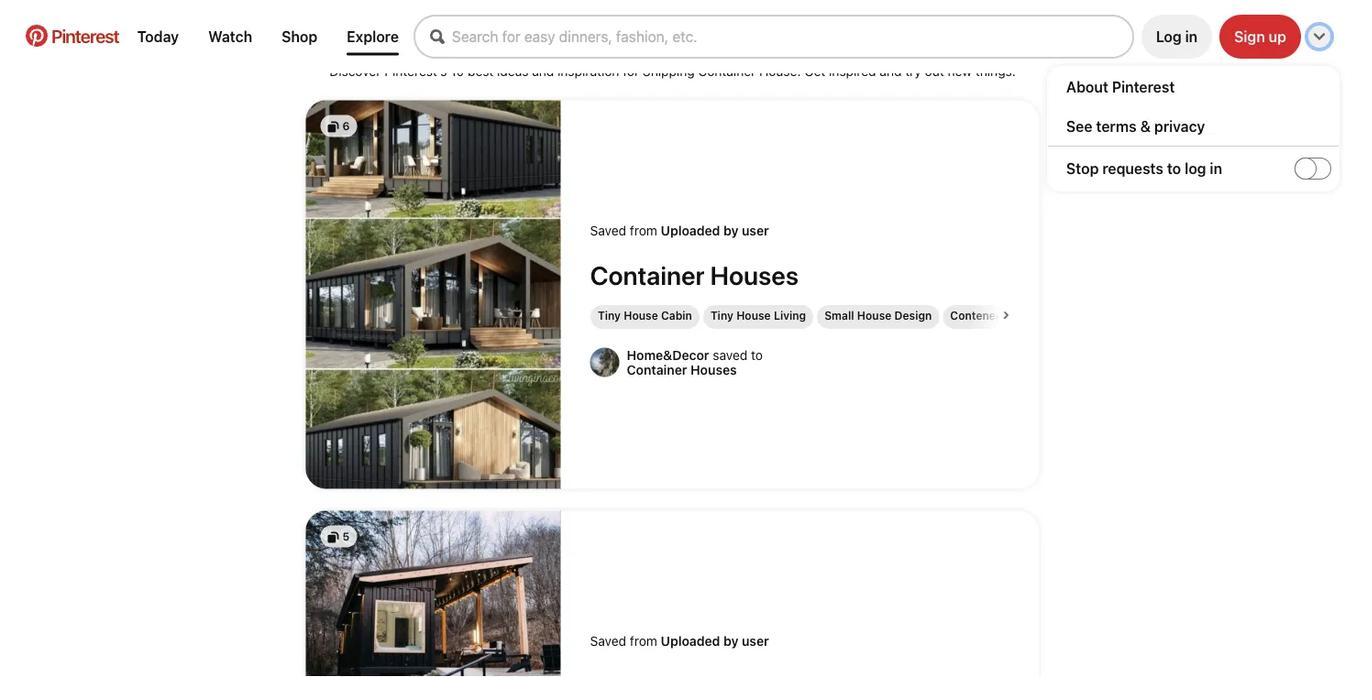Task type: vqa. For each thing, say whether or not it's contained in the screenshot.
#freepik at the right top of page
no



Task type: locate. For each thing, give the bounding box(es) containing it.
houses down cabin
[[691, 363, 737, 378]]

1 vertical spatial houses
[[691, 363, 737, 378]]

to right saved
[[751, 347, 763, 363]]

container house image
[[306, 511, 561, 678]]

in inside button
[[1186, 28, 1198, 45]]

houses up "tiny house living"
[[711, 260, 799, 291]]

2 saved from the top
[[590, 634, 627, 649]]

watch
[[208, 28, 252, 45]]

contener
[[950, 309, 1000, 322]]

2 identifier that shows the pin type image from the top
[[328, 533, 339, 544]]

and right ideas
[[532, 63, 554, 78]]

0 horizontal spatial in
[[1186, 28, 1198, 45]]

tiny house cabin
[[598, 309, 692, 322]]

1 vertical spatial from
[[630, 634, 658, 649]]

0 vertical spatial saved from uploaded by user
[[590, 223, 770, 238]]

1 identifier that shows the pin type image from the top
[[328, 122, 339, 133]]

identifier that shows the pin type image
[[328, 122, 339, 133], [328, 533, 339, 544]]

1 user from the top
[[742, 223, 770, 238]]

1 vertical spatial user
[[742, 634, 770, 649]]

1 tiny from the left
[[598, 309, 621, 322]]

1 by from the top
[[724, 223, 739, 238]]

container houses
[[590, 260, 799, 291]]

see
[[1067, 117, 1093, 135]]

house left living
[[736, 309, 771, 322]]

0 vertical spatial from
[[630, 223, 658, 238]]

0 vertical spatial identifier that shows the pin type image
[[328, 122, 339, 133]]

Search text field
[[452, 28, 1133, 45]]

house right contener
[[1003, 309, 1038, 322]]

house for contener house
[[1003, 309, 1038, 322]]

0 horizontal spatial shipping
[[478, 17, 611, 56]]

1 vertical spatial to
[[751, 347, 763, 363]]

scroll image
[[1003, 312, 1011, 319]]

0 horizontal spatial to
[[751, 347, 763, 363]]

1 from from the top
[[630, 223, 658, 238]]

terms
[[1097, 117, 1137, 135]]

6 link
[[306, 100, 561, 489]]

to for requests
[[1168, 160, 1182, 178]]

pinterest up the &
[[1113, 78, 1175, 95]]

saved
[[713, 347, 748, 363]]

0 vertical spatial by
[[724, 223, 739, 238]]

living
[[774, 309, 806, 322]]

container houses link down cabin
[[627, 363, 763, 378]]

house up get
[[771, 17, 868, 56]]

0 horizontal spatial and
[[532, 63, 554, 78]]

1 horizontal spatial shipping
[[643, 63, 695, 78]]

uploaded
[[661, 223, 721, 238], [661, 634, 721, 649]]

from
[[630, 223, 658, 238], [630, 634, 658, 649]]

new
[[948, 63, 973, 78]]

2 by from the top
[[724, 634, 739, 649]]

identifier that shows the pin type image inside 6 link
[[328, 122, 339, 133]]

1 saved from uploaded by user from the top
[[590, 223, 770, 238]]

container
[[618, 17, 764, 56], [699, 63, 756, 78], [590, 260, 705, 291], [627, 363, 688, 378]]

0 horizontal spatial tiny
[[598, 309, 621, 322]]

saved
[[590, 223, 627, 238], [590, 634, 627, 649]]

1 vertical spatial in
[[1211, 160, 1223, 178]]

1 horizontal spatial in
[[1211, 160, 1223, 178]]

house for small house design
[[857, 309, 892, 322]]

container houses link
[[590, 260, 1011, 291], [627, 363, 763, 378]]

and
[[532, 63, 554, 78], [880, 63, 902, 78]]

5
[[343, 531, 350, 544]]

1 and from the left
[[532, 63, 554, 78]]

1 horizontal spatial to
[[1168, 160, 1182, 178]]

container inside home&decor saved to container houses
[[627, 363, 688, 378]]

container right home&decor image
[[627, 363, 688, 378]]

search image
[[430, 29, 445, 44]]

container up tiny house cabin link
[[590, 260, 705, 291]]

shipping
[[478, 17, 611, 56], [643, 63, 695, 78]]

to inside home&decor saved to container houses
[[751, 347, 763, 363]]

saved from uploaded by user
[[590, 223, 770, 238], [590, 634, 770, 649]]

tiny up home&decor image
[[598, 309, 621, 322]]

container houses link up living
[[590, 260, 1011, 291]]

house right small
[[857, 309, 892, 322]]

2 tiny from the left
[[710, 309, 733, 322]]

explore link
[[340, 21, 406, 53]]

shop
[[282, 28, 318, 45]]

user
[[742, 223, 770, 238], [742, 634, 770, 649]]

home&decor image
[[590, 348, 620, 377]]

shipping up ideas
[[478, 17, 611, 56]]

small house design link
[[824, 309, 932, 322]]

0 horizontal spatial pinterest
[[51, 25, 119, 46]]

0 vertical spatial user
[[742, 223, 770, 238]]

tiny
[[598, 309, 621, 322], [710, 309, 733, 322]]

1 vertical spatial saved
[[590, 634, 627, 649]]

1 vertical spatial identifier that shows the pin type image
[[328, 533, 339, 544]]

identifier that shows the pin type image left 5
[[328, 533, 339, 544]]

to left log
[[1168, 160, 1182, 178]]

0 vertical spatial shipping
[[478, 17, 611, 56]]

1 vertical spatial saved from uploaded by user
[[590, 634, 770, 649]]

container left .
[[699, 63, 756, 78]]

identifier that shows the pin type image inside the 5 link
[[328, 533, 339, 544]]

pinterest right pinterest image
[[51, 25, 119, 46]]

0 vertical spatial saved
[[590, 223, 627, 238]]

by
[[724, 223, 739, 238], [724, 634, 739, 649]]

1 vertical spatial container houses link
[[627, 363, 763, 378]]

0 vertical spatial in
[[1186, 28, 1198, 45]]

identifier that shows the pin type image for 5
[[328, 533, 339, 544]]

and left try
[[880, 63, 902, 78]]

1 horizontal spatial and
[[880, 63, 902, 78]]

small house design
[[824, 309, 932, 322]]

1 uploaded from the top
[[661, 223, 721, 238]]

pinterest
[[51, 25, 119, 46], [1113, 78, 1175, 95]]

cabin
[[661, 309, 692, 322]]

1 vertical spatial shipping
[[643, 63, 695, 78]]

6
[[343, 120, 350, 133]]

tiny up saved
[[710, 309, 733, 322]]

&
[[1141, 117, 1151, 135]]

house
[[771, 17, 868, 56], [760, 63, 798, 78], [624, 309, 658, 322], [736, 309, 771, 322], [857, 309, 892, 322], [1003, 309, 1038, 322]]

out
[[925, 63, 945, 78]]

try
[[906, 63, 922, 78]]

5 link
[[306, 511, 561, 678]]

tiny for tiny house living
[[710, 309, 733, 322]]

identifier that shows the pin type image left 6
[[328, 122, 339, 133]]

home&decor link
[[627, 347, 710, 363]]

0 vertical spatial pinterest
[[51, 25, 119, 46]]

get
[[805, 63, 826, 78]]

0 vertical spatial to
[[1168, 160, 1182, 178]]

1 vertical spatial by
[[724, 634, 739, 649]]

house for tiny house living
[[736, 309, 771, 322]]

.
[[798, 63, 801, 78]]

home&decor saved to container houses
[[627, 347, 763, 378]]

1 horizontal spatial pinterest
[[1113, 78, 1175, 95]]

in
[[1186, 28, 1198, 45], [1211, 160, 1223, 178]]

house left cabin
[[624, 309, 658, 322]]

0 vertical spatial uploaded
[[661, 223, 721, 238]]

1 vertical spatial pinterest
[[1113, 78, 1175, 95]]

shipping right for
[[643, 63, 695, 78]]

pinterest inside button
[[51, 25, 119, 46]]

to
[[1168, 160, 1182, 178], [751, 347, 763, 363]]

1 horizontal spatial tiny
[[710, 309, 733, 322]]

1 vertical spatial uploaded
[[661, 634, 721, 649]]

houses
[[711, 260, 799, 291], [691, 363, 737, 378]]



Task type: describe. For each thing, give the bounding box(es) containing it.
2 uploaded from the top
[[661, 634, 721, 649]]

pinterest image
[[26, 25, 48, 47]]

log in button
[[1142, 15, 1213, 59]]

house for tiny house cabin
[[624, 309, 658, 322]]

about pinterest
[[1067, 78, 1175, 95]]

house left get
[[760, 63, 798, 78]]

2 saved from uploaded by user from the top
[[590, 634, 770, 649]]

houses inside home&decor saved to container houses
[[691, 363, 737, 378]]

about
[[1067, 78, 1109, 95]]

pinterest's
[[385, 63, 447, 78]]

stop requests to log in
[[1067, 160, 1223, 178]]

home&decor
[[627, 347, 710, 363]]

for
[[623, 63, 640, 78]]

log
[[1157, 28, 1182, 45]]

see terms & privacy
[[1067, 117, 1206, 135]]

container up for
[[618, 17, 764, 56]]

0 vertical spatial houses
[[711, 260, 799, 291]]

sign up
[[1235, 28, 1287, 45]]

inspiration
[[558, 63, 620, 78]]

inspired
[[829, 63, 877, 78]]

1 saved from the top
[[590, 223, 627, 238]]

about pinterest link
[[1067, 78, 1339, 95]]

0 vertical spatial container houses link
[[590, 260, 1011, 291]]

today
[[137, 28, 179, 45]]

2 user from the top
[[742, 634, 770, 649]]

design
[[895, 309, 932, 322]]

pinterest button
[[15, 25, 130, 49]]

requests
[[1103, 160, 1164, 178]]

contener house
[[950, 309, 1038, 322]]

watch link
[[201, 21, 260, 53]]

explore
[[347, 28, 399, 45]]

pinterest link
[[15, 25, 130, 47]]

2 from from the top
[[630, 634, 658, 649]]

tiny house living link
[[710, 309, 806, 322]]

container houses image
[[306, 100, 561, 489]]

ideas
[[497, 63, 529, 78]]

tiny house cabin link
[[598, 309, 692, 322]]

stop
[[1067, 160, 1099, 178]]

10
[[451, 63, 464, 78]]

up
[[1269, 28, 1287, 45]]

today link
[[130, 21, 186, 53]]

sign
[[1235, 28, 1266, 45]]

log
[[1185, 160, 1207, 178]]

small
[[824, 309, 854, 322]]

discover
[[330, 63, 381, 78]]

best
[[468, 63, 494, 78]]

log in
[[1157, 28, 1198, 45]]

tiny house living
[[710, 309, 806, 322]]

contener house link
[[950, 309, 1038, 322]]

sign up button
[[1220, 15, 1302, 59]]

identifier that shows the pin type image for 6
[[328, 122, 339, 133]]

to for saved
[[751, 347, 763, 363]]

things.
[[976, 63, 1016, 78]]

see terms & privacy link
[[1067, 117, 1339, 135]]

2 and from the left
[[880, 63, 902, 78]]

shop link
[[274, 21, 325, 53]]

privacy
[[1155, 117, 1206, 135]]

tiny for tiny house cabin
[[598, 309, 621, 322]]

shipping container house discover pinterest's 10 best ideas and inspiration for shipping container house . get inspired and try out new things.
[[330, 17, 1016, 78]]



